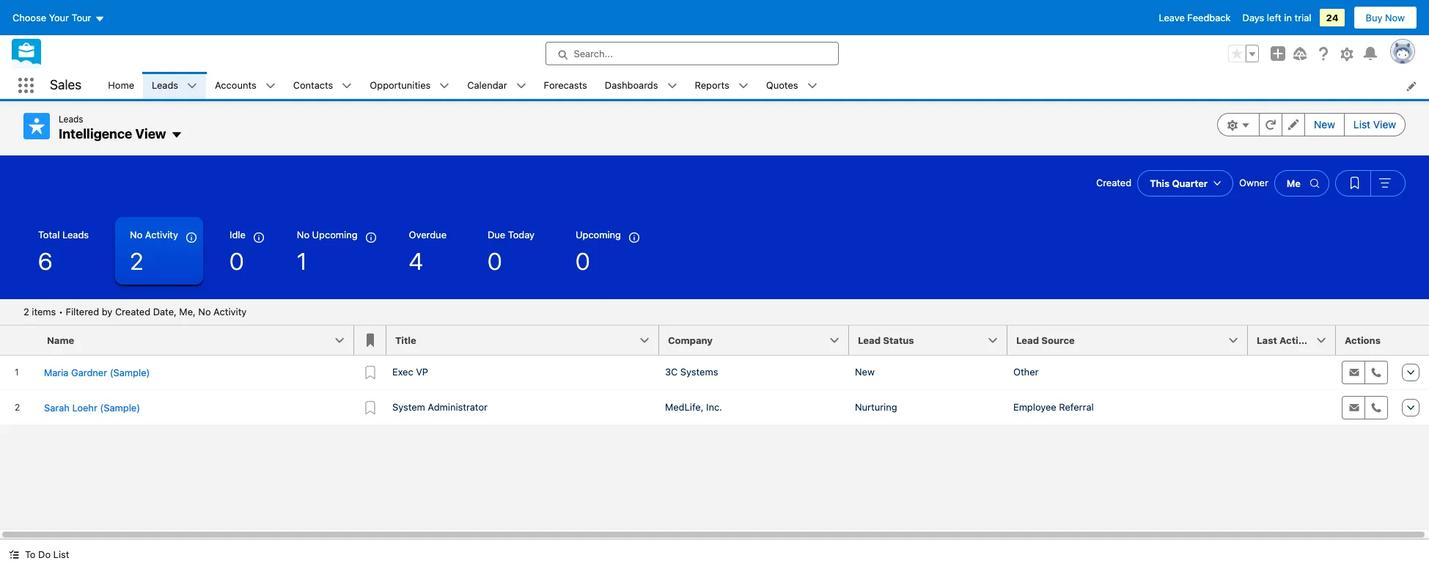 Task type: describe. For each thing, give the bounding box(es) containing it.
due
[[488, 229, 506, 240]]

contacts
[[293, 79, 333, 91]]

leads link
[[143, 72, 187, 99]]

0 vertical spatial group
[[1229, 45, 1260, 62]]

group containing new
[[1218, 113, 1406, 136]]

dashboards link
[[596, 72, 667, 99]]

actions cell
[[1337, 325, 1395, 355]]

total leads 6
[[38, 229, 89, 275]]

new button
[[1305, 113, 1345, 136]]

other
[[1014, 366, 1039, 377]]

nurturing
[[855, 401, 898, 413]]

by
[[102, 306, 112, 317]]

days
[[1243, 12, 1265, 23]]

text default image for calendar
[[516, 81, 526, 91]]

text default image for dashboards
[[667, 81, 677, 91]]

cell for other
[[1249, 355, 1337, 390]]

2 items • filtered by created date, me, no activity status
[[23, 306, 247, 317]]

activity for no activity
[[145, 229, 178, 240]]

now
[[1386, 12, 1406, 23]]

0 inside due today 0
[[488, 247, 502, 275]]

owner
[[1240, 177, 1269, 188]]

quotes
[[766, 79, 799, 91]]

lead status
[[858, 334, 914, 346]]

exec vp
[[392, 366, 428, 377]]

today
[[508, 229, 535, 240]]

filtered
[[66, 306, 99, 317]]

company button
[[659, 325, 849, 355]]

activity for last activity
[[1280, 334, 1317, 346]]

medlife, inc.
[[665, 401, 723, 413]]

me,
[[179, 306, 196, 317]]

no upcoming
[[297, 229, 358, 240]]

row number cell
[[0, 325, 38, 355]]

choose
[[12, 12, 46, 23]]

systems
[[681, 366, 718, 377]]

search...
[[574, 48, 613, 59]]

lead source cell
[[1008, 325, 1257, 355]]

lead for lead source
[[1017, 334, 1040, 346]]

administrator
[[428, 401, 488, 413]]

title button
[[387, 325, 659, 355]]

new inside button
[[1315, 118, 1336, 131]]

2 for 2 items • filtered by created date, me, no activity
[[23, 306, 29, 317]]

lead source
[[1017, 334, 1075, 346]]

0 for upcoming
[[576, 247, 590, 275]]

0 vertical spatial list
[[1354, 118, 1371, 131]]

tour
[[72, 12, 91, 23]]

actions
[[1345, 334, 1381, 346]]

leave feedback
[[1159, 12, 1231, 23]]

text default image inside to do list button
[[9, 550, 19, 560]]

opportunities list item
[[361, 72, 459, 99]]

view for list view
[[1374, 118, 1397, 131]]

list view
[[1354, 118, 1397, 131]]

choose your tour
[[12, 12, 91, 23]]

2 upcoming from the left
[[576, 229, 621, 240]]

left
[[1268, 12, 1282, 23]]

list view button
[[1345, 113, 1406, 136]]

no for 1
[[297, 229, 310, 240]]

reports link
[[686, 72, 739, 99]]

system administrator
[[392, 401, 488, 413]]

accounts list item
[[206, 72, 284, 99]]

calendar link
[[459, 72, 516, 99]]

name cell
[[38, 325, 363, 355]]

4
[[409, 247, 423, 275]]

1 vertical spatial created
[[115, 306, 150, 317]]

text default image for reports
[[739, 81, 749, 91]]

date,
[[153, 306, 177, 317]]

calendar
[[468, 79, 507, 91]]

this quarter button
[[1138, 170, 1234, 196]]

overdue
[[409, 229, 447, 240]]

no activity
[[130, 229, 178, 240]]

last
[[1257, 334, 1278, 346]]

opportunities
[[370, 79, 431, 91]]

employee referral
[[1014, 401, 1094, 413]]

reports list item
[[686, 72, 758, 99]]

employee
[[1014, 401, 1057, 413]]

buy now
[[1366, 12, 1406, 23]]

this quarter
[[1150, 177, 1208, 189]]

leads inside the total leads 6
[[62, 229, 89, 240]]

opportunities link
[[361, 72, 440, 99]]

accounts link
[[206, 72, 265, 99]]

exec
[[392, 366, 413, 377]]

days left in trial
[[1243, 12, 1312, 23]]

accounts
[[215, 79, 257, 91]]

intelligence
[[59, 126, 132, 142]]

1
[[297, 247, 307, 275]]

contacts list item
[[284, 72, 361, 99]]

status
[[883, 334, 914, 346]]

items
[[32, 306, 56, 317]]

1 horizontal spatial activity
[[214, 306, 247, 317]]

company cell
[[659, 325, 858, 355]]



Task type: vqa. For each thing, say whether or not it's contained in the screenshot.
Forecasts link on the top left of the page
yes



Task type: locate. For each thing, give the bounding box(es) containing it.
total
[[38, 229, 60, 240]]

referral
[[1060, 401, 1094, 413]]

leave feedback link
[[1159, 12, 1231, 23]]

2 horizontal spatial activity
[[1280, 334, 1317, 346]]

lead
[[858, 334, 881, 346], [1017, 334, 1040, 346]]

0 horizontal spatial activity
[[145, 229, 178, 240]]

medlife,
[[665, 401, 704, 413]]

quotes link
[[758, 72, 807, 99]]

trial
[[1295, 12, 1312, 23]]

text default image inside "reports" list item
[[739, 81, 749, 91]]

3c systems
[[665, 366, 718, 377]]

grid containing name
[[0, 325, 1430, 426]]

0
[[230, 247, 244, 275], [488, 247, 502, 275], [576, 247, 590, 275]]

0 for idle
[[230, 247, 244, 275]]

text default image left to
[[9, 550, 19, 560]]

text default image inside the dashboards list item
[[667, 81, 677, 91]]

to do list button
[[0, 540, 78, 569]]

text default image right quotes
[[807, 81, 818, 91]]

view inside button
[[1374, 118, 1397, 131]]

4 text default image from the left
[[807, 81, 818, 91]]

0 vertical spatial created
[[1097, 177, 1132, 188]]

6
[[38, 247, 53, 275]]

text default image inside leads list item
[[187, 81, 197, 91]]

quotes list item
[[758, 72, 826, 99]]

reports
[[695, 79, 730, 91]]

0 horizontal spatial upcoming
[[312, 229, 358, 240]]

0 right due today 0
[[576, 247, 590, 275]]

created
[[1097, 177, 1132, 188], [115, 306, 150, 317]]

2 vertical spatial activity
[[1280, 334, 1317, 346]]

choose your tour button
[[12, 6, 105, 29]]

leads
[[152, 79, 178, 91], [59, 114, 83, 125], [62, 229, 89, 240]]

home link
[[99, 72, 143, 99]]

text default image down search... button
[[667, 81, 677, 91]]

last activity cell
[[1249, 325, 1345, 355]]

text default image for contacts
[[342, 81, 352, 91]]

list containing home
[[99, 72, 1430, 99]]

source
[[1042, 334, 1075, 346]]

last activity
[[1257, 334, 1317, 346]]

list
[[99, 72, 1430, 99]]

leads inside list item
[[152, 79, 178, 91]]

no for 2
[[130, 229, 143, 240]]

sales
[[50, 77, 82, 93]]

1 horizontal spatial upcoming
[[576, 229, 621, 240]]

text default image
[[265, 81, 276, 91], [342, 81, 352, 91], [516, 81, 526, 91], [807, 81, 818, 91]]

list right new button
[[1354, 118, 1371, 131]]

0 horizontal spatial new
[[855, 366, 875, 377]]

your
[[49, 12, 69, 23]]

new inside grid
[[855, 366, 875, 377]]

0 horizontal spatial view
[[135, 126, 166, 142]]

•
[[59, 306, 63, 317]]

text default image for quotes
[[807, 81, 818, 91]]

group up me button
[[1218, 113, 1406, 136]]

1 0 from the left
[[230, 247, 244, 275]]

text default image right the "accounts" on the top left of the page
[[265, 81, 276, 91]]

leads list item
[[143, 72, 206, 99]]

buy now button
[[1354, 6, 1418, 29]]

text default image inside the calendar list item
[[516, 81, 526, 91]]

view
[[1374, 118, 1397, 131], [135, 126, 166, 142]]

last activity button
[[1249, 325, 1337, 355]]

company
[[668, 334, 713, 346]]

1 upcoming from the left
[[312, 229, 358, 240]]

1 horizontal spatial view
[[1374, 118, 1397, 131]]

text default image for opportunities
[[440, 81, 450, 91]]

1 horizontal spatial created
[[1097, 177, 1132, 188]]

lead source button
[[1008, 325, 1249, 355]]

view right new button
[[1374, 118, 1397, 131]]

contacts link
[[284, 72, 342, 99]]

leads up intelligence
[[59, 114, 83, 125]]

dashboards list item
[[596, 72, 686, 99]]

upcoming
[[312, 229, 358, 240], [576, 229, 621, 240]]

lead status button
[[849, 325, 1008, 355]]

important cell
[[354, 325, 387, 355]]

0 horizontal spatial list
[[53, 549, 69, 560]]

lead left source on the right of page
[[1017, 334, 1040, 346]]

0 vertical spatial leads
[[152, 79, 178, 91]]

view for intelligence view
[[135, 126, 166, 142]]

calendar list item
[[459, 72, 535, 99]]

2 inside key performance indicators group
[[130, 247, 143, 275]]

do
[[38, 549, 51, 560]]

leads right total
[[62, 229, 89, 240]]

list
[[1354, 118, 1371, 131], [53, 549, 69, 560]]

0 horizontal spatial 0
[[230, 247, 244, 275]]

group down days
[[1229, 45, 1260, 62]]

in
[[1285, 12, 1293, 23]]

activity inside button
[[1280, 334, 1317, 346]]

3c
[[665, 366, 678, 377]]

2 cell from the top
[[1249, 390, 1337, 425]]

1 horizontal spatial 0
[[488, 247, 502, 275]]

name
[[47, 334, 74, 346]]

to do list
[[25, 549, 69, 560]]

1 lead from the left
[[858, 334, 881, 346]]

1 horizontal spatial no
[[198, 306, 211, 317]]

1 horizontal spatial lead
[[1017, 334, 1040, 346]]

feedback
[[1188, 12, 1231, 23]]

3 0 from the left
[[576, 247, 590, 275]]

new
[[1315, 118, 1336, 131], [855, 366, 875, 377]]

cell for employee referral
[[1249, 390, 1337, 425]]

2 vertical spatial leads
[[62, 229, 89, 240]]

2 vertical spatial group
[[1336, 170, 1406, 196]]

0 vertical spatial 2
[[130, 247, 143, 275]]

0 horizontal spatial 2
[[23, 306, 29, 317]]

new up nurturing
[[855, 366, 875, 377]]

cell down last activity cell
[[1249, 390, 1337, 425]]

2 text default image from the left
[[342, 81, 352, 91]]

24
[[1327, 12, 1339, 23]]

text default image inside accounts list item
[[265, 81, 276, 91]]

to
[[25, 549, 36, 560]]

grid
[[0, 325, 1430, 426]]

key performance indicators group
[[0, 217, 1430, 299]]

overdue 4
[[409, 229, 447, 275]]

idle
[[230, 229, 246, 240]]

lead status cell
[[849, 325, 1017, 355]]

text default image left accounts link
[[187, 81, 197, 91]]

activity
[[145, 229, 178, 240], [214, 306, 247, 317], [1280, 334, 1317, 346]]

home
[[108, 79, 134, 91]]

search... button
[[545, 42, 839, 65]]

2 for 2
[[130, 247, 143, 275]]

1 vertical spatial leads
[[59, 114, 83, 125]]

created right by
[[115, 306, 150, 317]]

2
[[130, 247, 143, 275], [23, 306, 29, 317]]

activity inside key performance indicators group
[[145, 229, 178, 240]]

system
[[392, 401, 425, 413]]

0 horizontal spatial created
[[115, 306, 150, 317]]

due today 0
[[488, 229, 535, 275]]

no
[[130, 229, 143, 240], [297, 229, 310, 240], [198, 306, 211, 317]]

1 horizontal spatial new
[[1315, 118, 1336, 131]]

action cell
[[1395, 325, 1430, 355]]

title
[[395, 334, 417, 346]]

text default image inside quotes list item
[[807, 81, 818, 91]]

row number image
[[0, 325, 38, 355]]

title cell
[[387, 325, 668, 355]]

quarter
[[1173, 177, 1208, 189]]

text default image right reports
[[739, 81, 749, 91]]

group
[[1229, 45, 1260, 62], [1218, 113, 1406, 136], [1336, 170, 1406, 196]]

1 vertical spatial activity
[[214, 306, 247, 317]]

text default image right calendar
[[516, 81, 526, 91]]

view down leads link
[[135, 126, 166, 142]]

leads right home
[[152, 79, 178, 91]]

0 down due
[[488, 247, 502, 275]]

0 vertical spatial activity
[[145, 229, 178, 240]]

1 vertical spatial new
[[855, 366, 875, 377]]

2 items • filtered by created date, me, no activity
[[23, 306, 247, 317]]

text default image
[[187, 81, 197, 91], [440, 81, 450, 91], [667, 81, 677, 91], [739, 81, 749, 91], [171, 129, 182, 141], [9, 550, 19, 560]]

1 vertical spatial list
[[53, 549, 69, 560]]

1 cell from the top
[[1249, 355, 1337, 390]]

text default image down leads list item
[[171, 129, 182, 141]]

cell down last activity
[[1249, 355, 1337, 390]]

text default image inside contacts list item
[[342, 81, 352, 91]]

cell
[[1249, 355, 1337, 390], [1249, 390, 1337, 425]]

me button
[[1275, 170, 1330, 196]]

0 horizontal spatial lead
[[858, 334, 881, 346]]

buy
[[1366, 12, 1383, 23]]

text default image right contacts
[[342, 81, 352, 91]]

lead left status
[[858, 334, 881, 346]]

text default image for accounts
[[265, 81, 276, 91]]

3 text default image from the left
[[516, 81, 526, 91]]

0 horizontal spatial no
[[130, 229, 143, 240]]

1 vertical spatial 2
[[23, 306, 29, 317]]

2 down no activity
[[130, 247, 143, 275]]

2 horizontal spatial 0
[[576, 247, 590, 275]]

text default image inside opportunities "list item"
[[440, 81, 450, 91]]

new left list view
[[1315, 118, 1336, 131]]

1 horizontal spatial 2
[[130, 247, 143, 275]]

text default image left calendar link at the top of page
[[440, 81, 450, 91]]

group down list view button
[[1336, 170, 1406, 196]]

0 down idle on the top of page
[[230, 247, 244, 275]]

forecasts link
[[535, 72, 596, 99]]

created left this
[[1097, 177, 1132, 188]]

name button
[[38, 325, 354, 355]]

1 text default image from the left
[[265, 81, 276, 91]]

0 vertical spatial new
[[1315, 118, 1336, 131]]

2 lead from the left
[[1017, 334, 1040, 346]]

vp
[[416, 366, 428, 377]]

me
[[1287, 177, 1301, 189]]

1 vertical spatial group
[[1218, 113, 1406, 136]]

2 0 from the left
[[488, 247, 502, 275]]

dashboards
[[605, 79, 658, 91]]

1 horizontal spatial list
[[1354, 118, 1371, 131]]

lead for lead status
[[858, 334, 881, 346]]

2 left items
[[23, 306, 29, 317]]

2 horizontal spatial no
[[297, 229, 310, 240]]

this
[[1150, 177, 1170, 189]]

text default image for leads
[[187, 81, 197, 91]]

list right do
[[53, 549, 69, 560]]



